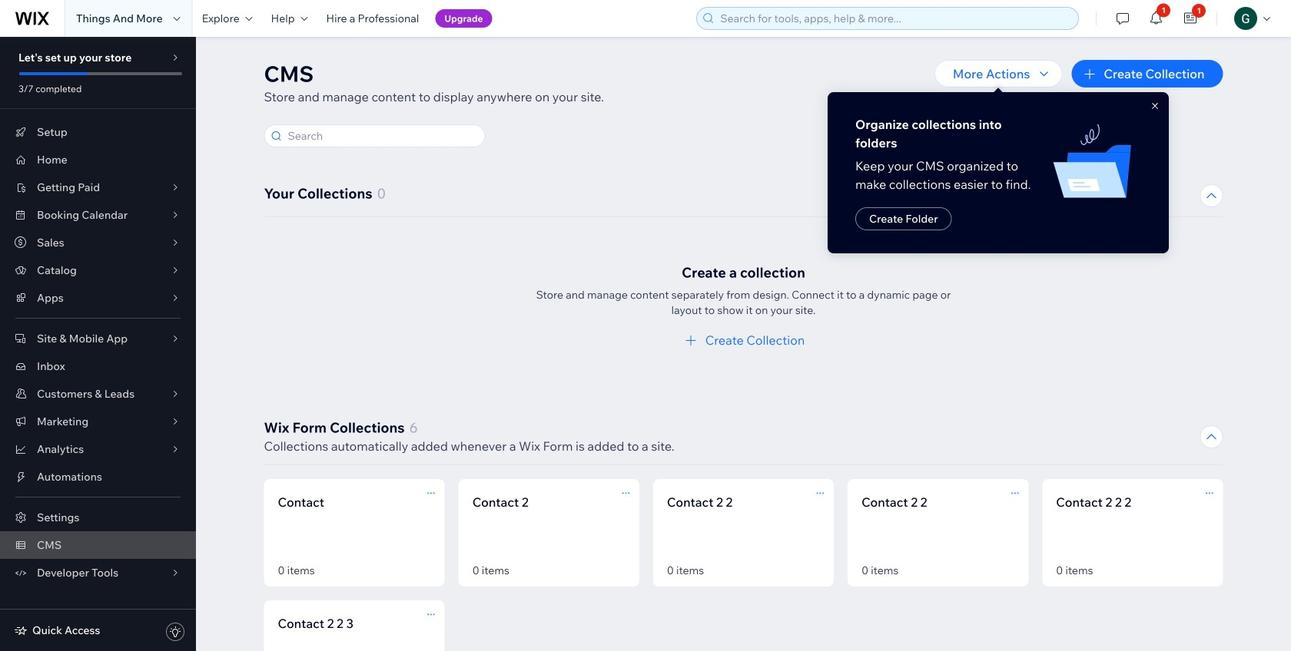 Task type: describe. For each thing, give the bounding box(es) containing it.
Search field
[[283, 125, 480, 147]]



Task type: locate. For each thing, give the bounding box(es) containing it.
sidebar element
[[0, 37, 196, 652]]

Search for tools, apps, help & more... field
[[716, 8, 1074, 29]]



Task type: vqa. For each thing, say whether or not it's contained in the screenshot.
your within Does your product come in different options, like size, color or material? Add them here.
no



